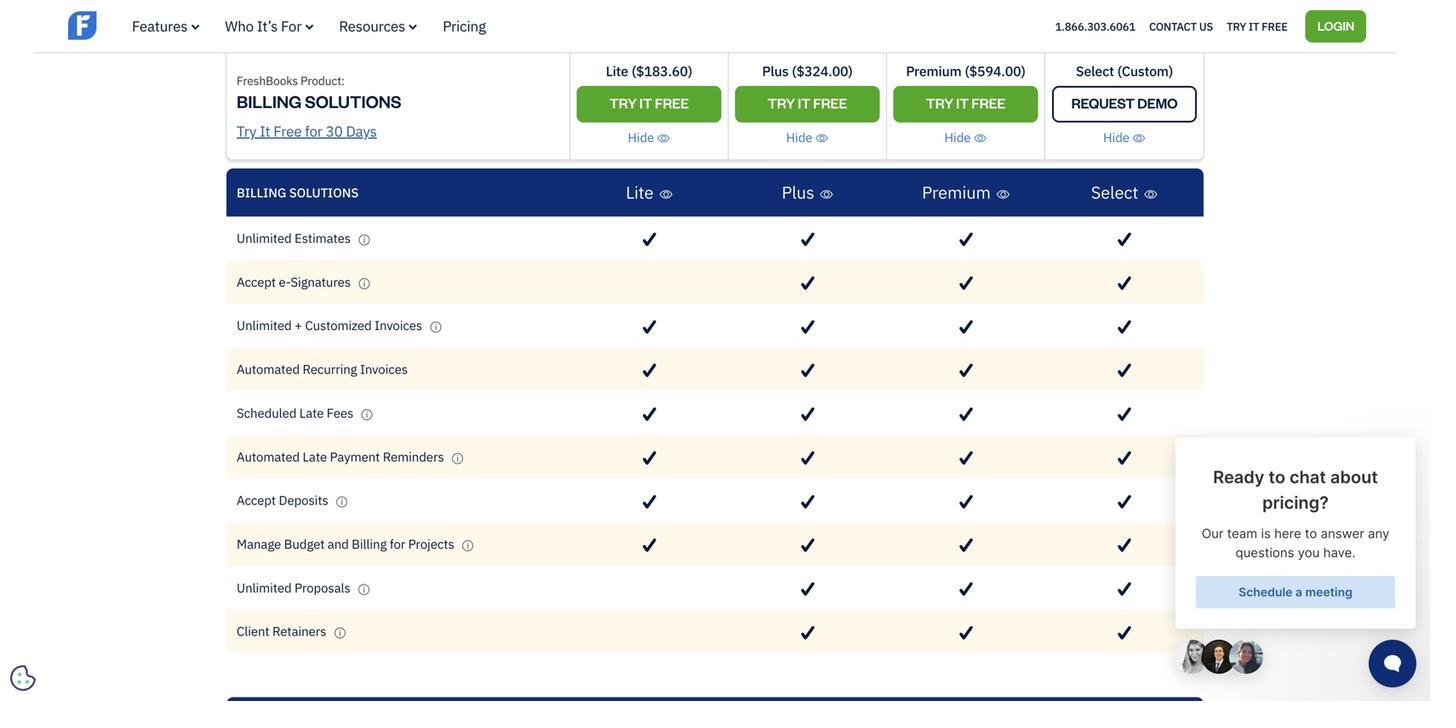 Task type: locate. For each thing, give the bounding box(es) containing it.
2 automated from the top
[[237, 361, 300, 378]]

0 horizontal spatial try it free link
[[577, 86, 722, 123]]

try it free for ($594.00)
[[926, 94, 1006, 112]]

3 try it free link from the left
[[894, 86, 1038, 123]]

templates
[[341, 7, 400, 24]]

0 horizontal spatial and
[[328, 536, 349, 553]]

1 horizontal spatial and
[[403, 7, 424, 24]]

3 automated from the top
[[237, 449, 300, 465]]

0 vertical spatial lite
[[606, 62, 628, 80]]

1 horizontal spatial try it free link
[[735, 86, 880, 123]]

and left billing at the left bottom of the page
[[328, 536, 349, 553]]

late left payment
[[303, 449, 327, 465]]

try it free link for ($324.00)
[[735, 86, 880, 123]]

client
[[303, 51, 336, 67], [439, 95, 471, 111], [237, 623, 270, 640]]

2 vertical spatial unlimited
[[237, 580, 292, 596]]

signatures inside billing solutions element
[[291, 274, 351, 290]]

billing up the "try it free for 30 days" link at the top of the page
[[237, 90, 302, 113]]

0 vertical spatial plus
[[762, 62, 789, 80]]

and right templates
[[403, 7, 424, 24]]

lite
[[606, 62, 628, 80], [626, 182, 654, 204]]

unlimited up "e-"
[[237, 230, 292, 246]]

try it free down lite ($183.60)
[[610, 94, 689, 112]]

3 try it free from the left
[[926, 94, 1006, 112]]

2 horizontal spatial try it free
[[926, 94, 1006, 112]]

2 horizontal spatial try it free link
[[894, 86, 1038, 123]]

freshbooks
[[237, 73, 298, 88], [286, 95, 352, 111]]

payment
[[330, 449, 380, 465]]

customized inside billing solutions element
[[305, 317, 372, 334]]

0 vertical spatial premium
[[906, 62, 962, 80]]

e-
[[279, 274, 291, 290]]

unlimited
[[237, 230, 292, 246], [237, 317, 292, 334], [237, 580, 292, 596]]

emails left with
[[338, 51, 376, 67]]

try it free link down lite ($183.60)
[[577, 86, 722, 123]]

0 vertical spatial unlimited
[[237, 230, 292, 246]]

automated for automated late payment reminders
[[237, 449, 300, 465]]

with
[[379, 51, 404, 67]]

i for scheduled late fees
[[366, 409, 368, 420]]

customized email templates and signatures
[[237, 7, 490, 24]]

3 unlimited from the top
[[237, 580, 292, 596]]

0 vertical spatial for
[[305, 122, 323, 141]]

client left "retainers"
[[237, 623, 270, 640]]

2 try it free link from the left
[[735, 86, 880, 123]]

late left fees
[[300, 405, 324, 421]]

0 vertical spatial billing
[[237, 90, 302, 113]]

client inside billing solutions element
[[237, 623, 270, 640]]

try for premium ($594.00)
[[926, 94, 954, 112]]

1 billing from the top
[[237, 90, 302, 113]]

unlimited estimates
[[237, 230, 354, 246]]

0 horizontal spatial customized
[[237, 7, 303, 24]]

2 unlimited from the top
[[237, 317, 292, 334]]

it
[[640, 94, 652, 112], [798, 94, 811, 112], [956, 94, 969, 112], [260, 122, 270, 141]]

unlimited for unlimited estimates
[[237, 230, 292, 246]]

i for unlimited estimates
[[363, 235, 365, 245]]

i
[[363, 235, 365, 245], [363, 278, 365, 289], [435, 322, 437, 333], [366, 409, 368, 420], [457, 453, 459, 464], [341, 497, 343, 508], [467, 541, 469, 551], [363, 584, 365, 595], [339, 628, 341, 639]]

1 vertical spatial accept
[[237, 492, 276, 509]]

recurring
[[303, 361, 357, 378]]

0 vertical spatial freshbooks
[[237, 73, 298, 88]]

freshbooks up the remove
[[237, 73, 298, 88]]

email
[[306, 7, 338, 24]]

premium inside billing solutions element
[[922, 182, 991, 204]]

unlimited down manage
[[237, 580, 292, 596]]

plus
[[762, 62, 789, 80], [782, 182, 815, 204]]

i for accept deposits
[[341, 497, 343, 508]]

2 billing from the top
[[237, 184, 286, 201]]

signatures up "fields"
[[427, 7, 487, 24]]

remove
[[237, 95, 283, 111]]

automated down "scheduled"
[[237, 449, 300, 465]]

0 vertical spatial late
[[300, 405, 324, 421]]

branding
[[355, 95, 406, 111]]

remove freshbooks branding from client emails
[[237, 95, 515, 111]]

2 accept from the top
[[237, 492, 276, 509]]

0 horizontal spatial try it free
[[610, 94, 689, 112]]

late
[[300, 405, 324, 421], [303, 449, 327, 465]]

1 automated from the top
[[237, 51, 300, 67]]

try down plus ($324.00)
[[768, 94, 795, 112]]

estimates
[[295, 230, 351, 246]]

accept
[[237, 274, 276, 290], [237, 492, 276, 509]]

billing inside freshbooks product: billing solutions
[[237, 90, 302, 113]]

free down ($324.00)
[[813, 94, 847, 112]]

login link
[[1306, 10, 1367, 42]]

manage
[[237, 536, 281, 553]]

i for accept e-signatures
[[363, 278, 365, 289]]

2 try it free from the left
[[768, 94, 847, 112]]

0 vertical spatial automated
[[237, 51, 300, 67]]

2 vertical spatial automated
[[237, 449, 300, 465]]

manage budget and billing for projects
[[237, 536, 457, 553]]

checkmark image
[[960, 53, 973, 68], [1118, 97, 1132, 112], [643, 233, 656, 247], [801, 233, 815, 247], [960, 233, 973, 247], [801, 276, 815, 291], [960, 276, 973, 291], [643, 320, 656, 334], [801, 320, 815, 334], [960, 320, 973, 334], [801, 364, 815, 378], [960, 364, 973, 378], [1118, 364, 1132, 378], [643, 407, 656, 422], [643, 451, 656, 466], [801, 451, 815, 466], [1118, 451, 1132, 466], [643, 495, 656, 509], [643, 539, 656, 553], [960, 539, 973, 553], [1118, 582, 1132, 597], [1118, 626, 1132, 641]]

unlimited for unlimited proposals
[[237, 580, 292, 596]]

it down the remove
[[260, 122, 270, 141]]

unlimited left +
[[237, 317, 292, 334]]

it for ($183.60)
[[640, 94, 652, 112]]

(custom)
[[1118, 62, 1173, 80]]

1 vertical spatial lite
[[626, 182, 654, 204]]

it down premium ($594.00)
[[956, 94, 969, 112]]

automated
[[237, 51, 300, 67], [237, 361, 300, 378], [237, 449, 300, 465]]

1 horizontal spatial customized
[[305, 317, 372, 334]]

scheduled
[[237, 405, 297, 421]]

1 vertical spatial client
[[439, 95, 471, 111]]

1 vertical spatial automated
[[237, 361, 300, 378]]

solutions up the days at the top of page
[[305, 90, 402, 113]]

solutions up the estimates
[[289, 184, 359, 201]]

1 vertical spatial customized
[[305, 317, 372, 334]]

billing solutions element
[[226, 169, 1204, 698]]

try it free link down premium ($594.00)
[[894, 86, 1038, 123]]

2 vertical spatial client
[[237, 623, 270, 640]]

1 horizontal spatial for
[[390, 536, 405, 553]]

lite inside billing solutions element
[[626, 182, 654, 204]]

0 vertical spatial solutions
[[305, 90, 402, 113]]

late for fees
[[300, 405, 324, 421]]

it down lite ($183.60)
[[640, 94, 652, 112]]

automated recurring invoices
[[237, 361, 408, 378]]

select
[[1076, 62, 1114, 80], [1091, 182, 1139, 204]]

1 unlimited from the top
[[237, 230, 292, 246]]

0 vertical spatial select
[[1076, 62, 1114, 80]]

signatures
[[427, 7, 487, 24], [291, 274, 351, 290]]

1 vertical spatial select
[[1091, 182, 1139, 204]]

1 vertical spatial unlimited
[[237, 317, 292, 334]]

it down plus ($324.00)
[[798, 94, 811, 112]]

who it's for link
[[225, 17, 314, 35]]

try it free link for ($183.60)
[[577, 86, 722, 123]]

try it free for ($183.60)
[[610, 94, 689, 112]]

who it's for
[[225, 17, 302, 35]]

try for lite ($183.60)
[[610, 94, 637, 112]]

try it free link down plus ($324.00)
[[735, 86, 880, 123]]

0 vertical spatial and
[[403, 7, 424, 24]]

try it free down premium ($594.00)
[[926, 94, 1006, 112]]

1 vertical spatial and
[[328, 536, 349, 553]]

automated down 'it's'
[[237, 51, 300, 67]]

accept left "e-"
[[237, 274, 276, 290]]

free down ($594.00)
[[972, 94, 1006, 112]]

and
[[403, 7, 424, 24], [328, 536, 349, 553]]

1 horizontal spatial client
[[303, 51, 336, 67]]

1 horizontal spatial emails
[[474, 95, 512, 111]]

i for automated late payment reminders
[[457, 453, 459, 464]]

1 try it free link from the left
[[577, 86, 722, 123]]

unlimited proposals
[[237, 580, 354, 596]]

solutions
[[305, 90, 402, 113], [289, 184, 359, 201]]

1 accept from the top
[[237, 274, 276, 290]]

1 vertical spatial late
[[303, 449, 327, 465]]

0 vertical spatial signatures
[[427, 7, 487, 24]]

checkmark image
[[1118, 10, 1132, 24], [1118, 53, 1132, 68], [1118, 233, 1132, 247], [1118, 276, 1132, 291], [1118, 320, 1132, 334], [643, 364, 656, 378], [801, 407, 815, 422], [960, 407, 973, 422], [1118, 407, 1132, 422], [960, 451, 973, 466], [801, 495, 815, 509], [960, 495, 973, 509], [1118, 495, 1132, 509], [801, 539, 815, 553], [1118, 539, 1132, 553], [801, 582, 815, 597], [960, 582, 973, 597], [801, 626, 815, 641], [960, 626, 973, 641]]

plus for plus
[[782, 182, 815, 204]]

1 horizontal spatial try it free
[[768, 94, 847, 112]]

client right from
[[439, 95, 471, 111]]

try down premium ($594.00)
[[926, 94, 954, 112]]

1 vertical spatial signatures
[[291, 274, 351, 290]]

client retainers
[[237, 623, 329, 640]]

try it free down plus ($324.00)
[[768, 94, 847, 112]]

try down lite ($183.60)
[[610, 94, 637, 112]]

for right billing at the left bottom of the page
[[390, 536, 405, 553]]

accept up manage
[[237, 492, 276, 509]]

client up product:
[[303, 51, 336, 67]]

1 try it free from the left
[[610, 94, 689, 112]]

automated up "scheduled"
[[237, 361, 300, 378]]

request
[[1072, 94, 1135, 112]]

30
[[326, 122, 343, 141]]

0 horizontal spatial client
[[237, 623, 270, 640]]

try it free
[[610, 94, 689, 112], [768, 94, 847, 112], [926, 94, 1006, 112]]

emails
[[338, 51, 376, 67], [474, 95, 512, 111]]

1 vertical spatial premium
[[922, 182, 991, 204]]

try it free link
[[577, 86, 722, 123], [735, 86, 880, 123], [894, 86, 1038, 123]]

0 horizontal spatial emails
[[338, 51, 376, 67]]

cookie consent banner dialog
[[13, 492, 268, 689]]

1 vertical spatial for
[[390, 536, 405, 553]]

1 horizontal spatial signatures
[[427, 7, 487, 24]]

freshbooks down product:
[[286, 95, 352, 111]]

0 horizontal spatial signatures
[[291, 274, 351, 290]]

billing
[[237, 90, 302, 113], [237, 184, 286, 201]]

billing
[[352, 536, 387, 553]]

for
[[281, 17, 302, 35]]

try it free link
[[1227, 15, 1288, 37]]

product:
[[301, 73, 345, 88]]

invoices
[[375, 317, 422, 334], [360, 361, 408, 378]]

try it free
[[1227, 19, 1288, 33]]

for left 30
[[305, 122, 323, 141]]

select inside billing solutions element
[[1091, 182, 1139, 204]]

request demo
[[1072, 94, 1178, 112]]

billing up unlimited estimates
[[237, 184, 286, 201]]

try
[[1227, 19, 1247, 33], [610, 94, 637, 112], [768, 94, 795, 112], [926, 94, 954, 112], [237, 122, 257, 141]]

0 vertical spatial accept
[[237, 274, 276, 290]]

for
[[305, 122, 323, 141], [390, 536, 405, 553]]

free down ($183.60)
[[655, 94, 689, 112]]

features
[[132, 17, 188, 35]]

pricing
[[443, 17, 486, 35]]

plus for plus ($324.00)
[[762, 62, 789, 80]]

1 vertical spatial plus
[[782, 182, 815, 204]]

login
[[1318, 17, 1355, 33]]

($594.00)
[[965, 62, 1026, 80]]

free for premium ($594.00)
[[972, 94, 1006, 112]]

try left the it
[[1227, 19, 1247, 33]]

1 vertical spatial billing
[[237, 184, 286, 201]]

plus inside billing solutions element
[[782, 182, 815, 204]]

premium
[[906, 62, 962, 80], [922, 182, 991, 204]]

signatures down the estimates
[[291, 274, 351, 290]]

customized
[[237, 7, 303, 24], [305, 317, 372, 334]]

unlimited + customized invoices
[[237, 317, 425, 334]]

projects
[[408, 536, 454, 553]]

emails down "fields"
[[474, 95, 512, 111]]

+
[[295, 317, 302, 334]]



Task type: vqa. For each thing, say whether or not it's contained in the screenshot.
Better
no



Task type: describe. For each thing, give the bounding box(es) containing it.
billing solutions
[[237, 184, 359, 201]]

($324.00)
[[792, 62, 853, 80]]

try it free for 30 days link
[[237, 122, 377, 141]]

and inside billing solutions element
[[328, 536, 349, 553]]

try it free for ($324.00)
[[768, 94, 847, 112]]

0 vertical spatial customized
[[237, 7, 303, 24]]

features link
[[132, 17, 199, 35]]

it for ($324.00)
[[798, 94, 811, 112]]

retainers
[[272, 623, 326, 640]]

lite for lite
[[626, 182, 654, 204]]

fields
[[459, 51, 493, 67]]

0 vertical spatial invoices
[[375, 317, 422, 334]]

freshbooks inside freshbooks product: billing solutions
[[237, 73, 298, 88]]

select (custom)
[[1076, 62, 1173, 80]]

free right the it
[[1262, 19, 1288, 33]]

it
[[1249, 19, 1260, 33]]

0 vertical spatial emails
[[338, 51, 376, 67]]

try it free for 30 days
[[237, 122, 377, 141]]

lite ($183.60)
[[606, 62, 692, 80]]

scheduled late fees
[[237, 405, 356, 421]]

1 vertical spatial freshbooks
[[286, 95, 352, 111]]

try it free link for ($594.00)
[[894, 86, 1038, 123]]

free down the remove
[[274, 122, 302, 141]]

premium for premium ($594.00)
[[906, 62, 962, 80]]

who
[[225, 17, 254, 35]]

solutions inside freshbooks product: billing solutions
[[305, 90, 402, 113]]

contact us
[[1149, 19, 1213, 33]]

i for client retainers
[[339, 628, 341, 639]]

select for select (custom)
[[1076, 62, 1114, 80]]

accept for accept deposits
[[237, 492, 276, 509]]

contact us link
[[1149, 15, 1213, 37]]

free for plus ($324.00)
[[813, 94, 847, 112]]

resources
[[339, 17, 405, 35]]

unlimited for unlimited + customized invoices
[[237, 317, 292, 334]]

automated for automated recurring invoices
[[237, 361, 300, 378]]

fees
[[327, 405, 354, 421]]

1 vertical spatial solutions
[[289, 184, 359, 201]]

pricing link
[[443, 17, 486, 35]]

days
[[346, 122, 377, 141]]

1 vertical spatial invoices
[[360, 361, 408, 378]]

from
[[409, 95, 436, 111]]

remove freshbooks branding from client emails link
[[237, 95, 531, 111]]

dynamic
[[407, 51, 456, 67]]

automated client emails with dynamic fields link
[[237, 51, 512, 67]]

demo
[[1138, 94, 1178, 112]]

automated late payment reminders
[[237, 449, 447, 465]]

i for unlimited proposals
[[363, 584, 365, 595]]

i for unlimited + customized invoices
[[435, 322, 437, 333]]

it's
[[257, 17, 278, 35]]

0 horizontal spatial for
[[305, 122, 323, 141]]

2 horizontal spatial client
[[439, 95, 471, 111]]

deposits
[[279, 492, 328, 509]]

customized email templates and signatures link
[[237, 7, 506, 24]]

proposals
[[295, 580, 351, 596]]

late for payment
[[303, 449, 327, 465]]

accept for accept e-signatures
[[237, 274, 276, 290]]

reminders
[[383, 449, 444, 465]]

cookie preferences image
[[10, 666, 36, 691]]

plus ($324.00)
[[762, 62, 853, 80]]

1 vertical spatial emails
[[474, 95, 512, 111]]

($183.60)
[[632, 62, 692, 80]]

accept e-signatures
[[237, 274, 354, 290]]

premium for premium
[[922, 182, 991, 204]]

freshbooks logo image
[[68, 9, 200, 42]]

resources link
[[339, 17, 417, 35]]

freshbooks product: billing solutions
[[237, 73, 402, 113]]

try down the remove
[[237, 122, 257, 141]]

for inside billing solutions element
[[390, 536, 405, 553]]

automated client emails with dynamic fields
[[237, 51, 496, 67]]

i for manage budget and billing for projects
[[467, 541, 469, 551]]

budget
[[284, 536, 325, 553]]

request demo link
[[1052, 86, 1197, 123]]

it for ($594.00)
[[956, 94, 969, 112]]

select for select
[[1091, 182, 1139, 204]]

free for lite ($183.60)
[[655, 94, 689, 112]]

premium ($594.00)
[[906, 62, 1026, 80]]

lite for lite ($183.60)
[[606, 62, 628, 80]]

us
[[1200, 19, 1213, 33]]

0 vertical spatial client
[[303, 51, 336, 67]]

accept deposits
[[237, 492, 331, 509]]

contact
[[1149, 19, 1197, 33]]

1.866.303.6061
[[1056, 19, 1136, 33]]

automated for automated client emails with dynamic fields
[[237, 51, 300, 67]]

1.866.303.6061 link
[[1056, 19, 1136, 33]]

try for plus ($324.00)
[[768, 94, 795, 112]]

client payment options element
[[226, 698, 1204, 702]]



